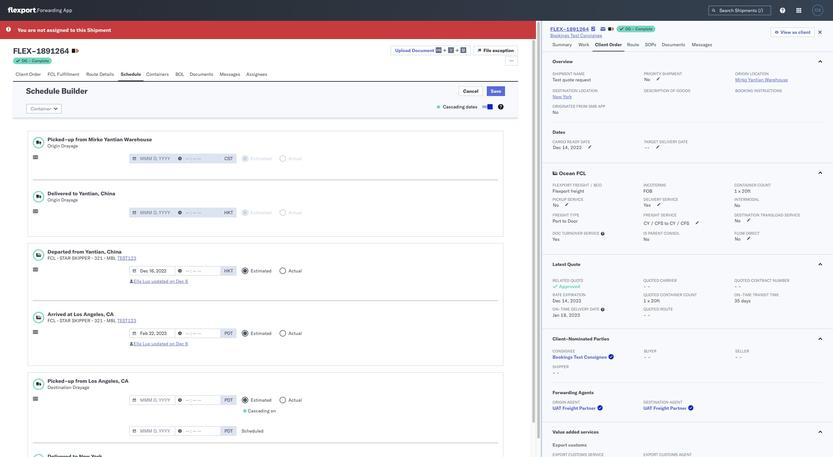 Task type: vqa. For each thing, say whether or not it's contained in the screenshot.
Resize Handle column header for Time
no



Task type: locate. For each thing, give the bounding box(es) containing it.
agent up "value added services" button
[[670, 400, 683, 405]]

picked- inside picked-up from los angeles, ca destination drayage
[[48, 378, 68, 384]]

angeles, inside arrived at los angeles, ca fcl • star skipper • 321 • mbl test123
[[83, 311, 105, 318]]

0 horizontal spatial x
[[648, 298, 650, 304]]

uat freight partner link down origin agent
[[553, 405, 605, 412]]

1 6 from the top
[[185, 279, 188, 284]]

4 -- : -- -- text field from the top
[[175, 329, 221, 338]]

star down at
[[60, 318, 71, 324]]

0 vertical spatial 1
[[735, 188, 738, 194]]

bookings up shipper
[[553, 354, 573, 360]]

1 vertical spatial test123 button
[[117, 318, 136, 324]]

direct
[[747, 231, 760, 236]]

flex-1891264 link
[[551, 26, 589, 32]]

2 vertical spatial mmm d, yyyy text field
[[129, 426, 175, 436]]

1 ella luo updated on dec 6 button from the top
[[134, 279, 188, 284]]

2 luo from the top
[[143, 341, 150, 347]]

cascading on
[[248, 408, 276, 414]]

mmm d, yyyy text field for hkt
[[129, 266, 175, 276]]

20ft inside quoted container count 1 x 20ft
[[652, 298, 660, 304]]

0 horizontal spatial 20ft
[[652, 298, 660, 304]]

client
[[596, 42, 609, 48], [16, 71, 28, 77]]

skipper inside departed from yantian, china fcl • star skipper • 321 • mbl test123
[[72, 255, 90, 261]]

1 vertical spatial mirko
[[88, 136, 103, 143]]

0 vertical spatial delivery
[[660, 139, 678, 144]]

1 hkt from the top
[[224, 210, 233, 216]]

agent for destination agent
[[670, 400, 683, 405]]

1 inside container count 1 x 20ft
[[735, 188, 738, 194]]

uat down origin agent
[[553, 406, 562, 411]]

None checkbox
[[483, 106, 492, 108]]

of
[[671, 88, 676, 93]]

partner
[[580, 406, 596, 411], [671, 406, 687, 411]]

to inside delivered to yantian, china origin drayage
[[73, 190, 78, 197]]

1 ella from the top
[[134, 279, 142, 284]]

1 picked- from the top
[[48, 136, 68, 143]]

2 vertical spatial drayage
[[73, 385, 89, 391]]

flex - 1891264
[[13, 46, 69, 56]]

no up the flow
[[735, 218, 741, 224]]

yantian inside picked-up from mirko yantian warehouse origin drayage
[[104, 136, 123, 143]]

shipment down overview on the right top of page
[[553, 71, 573, 76]]

bookings test consignee link up work
[[551, 32, 603, 39]]

order down flex - 1891264
[[29, 71, 41, 77]]

value added services button
[[543, 422, 834, 442]]

mmm d, yyyy text field for delivered to yantian, china
[[129, 208, 175, 218]]

0 vertical spatial hkt
[[224, 210, 233, 216]]

x up quoted route - -
[[648, 298, 650, 304]]

on- up the 35
[[735, 293, 743, 297]]

1 horizontal spatial yantian
[[749, 77, 764, 83]]

2 vertical spatial estimated
[[251, 397, 272, 403]]

1 horizontal spatial dg
[[626, 26, 632, 31]]

on- for on-time delivery date
[[553, 307, 561, 312]]

x up intermodal
[[739, 188, 741, 194]]

seller
[[736, 349, 750, 354]]

1 vertical spatial warehouse
[[124, 136, 152, 143]]

dec inside quoted contract number - - rate expiration dec 14, 2022
[[553, 298, 561, 304]]

14,
[[563, 145, 570, 150], [562, 298, 570, 304]]

uat for destination
[[644, 406, 653, 411]]

freight inside freight type port to door
[[553, 213, 569, 218]]

0 horizontal spatial uat
[[553, 406, 562, 411]]

on- for on-time transit time 35 days
[[735, 293, 743, 297]]

as
[[793, 29, 798, 35]]

/ left bco in the right of the page
[[591, 183, 593, 188]]

client order down flex
[[16, 71, 41, 77]]

2022 down ready
[[571, 145, 582, 150]]

actual for departed from yantian, china
[[289, 268, 302, 274]]

target
[[645, 139, 659, 144]]

1 pdt from the top
[[225, 331, 233, 336]]

route left details
[[86, 71, 98, 77]]

related
[[553, 278, 570, 283]]

count up intermodal
[[758, 183, 772, 188]]

quoted inside quoted contract number - - rate expiration dec 14, 2022
[[735, 278, 751, 283]]

quoted for quoted container count 1 x 20ft
[[644, 293, 660, 297]]

2 test123 from the top
[[117, 318, 136, 324]]

0 vertical spatial yantian,
[[79, 190, 99, 197]]

1 mmm d, yyyy text field from the top
[[129, 208, 175, 218]]

uat freight partner down destination agent
[[644, 406, 687, 411]]

quoted left carrier
[[644, 278, 660, 283]]

0 vertical spatial china
[[101, 190, 115, 197]]

messages button
[[690, 39, 717, 51], [217, 68, 244, 81]]

1 test123 from the top
[[117, 255, 136, 261]]

1 vertical spatial documents
[[190, 71, 213, 77]]

test inside shipment name test quote request
[[553, 77, 562, 83]]

2 updated from the top
[[151, 341, 169, 347]]

1 vertical spatial 20ft
[[652, 298, 660, 304]]

0 horizontal spatial client order button
[[13, 68, 45, 81]]

2 ella luo updated on dec 6 button from the top
[[134, 341, 188, 347]]

1891264 up work
[[567, 26, 589, 32]]

test down nominated
[[574, 354, 583, 360]]

partner for destination agent
[[671, 406, 687, 411]]

1 vertical spatial ella luo updated on dec 6 button
[[134, 341, 188, 347]]

view as client button
[[771, 27, 816, 37]]

1 -- : -- -- text field from the top
[[175, 154, 221, 164]]

target delivery date
[[645, 139, 689, 144]]

1 up intermodal
[[735, 188, 738, 194]]

1 vertical spatial quote
[[571, 278, 584, 283]]

agent down forwarding agents
[[568, 400, 581, 405]]

dg up route button
[[626, 26, 632, 31]]

1 horizontal spatial 1891264
[[567, 26, 589, 32]]

complete down flex - 1891264
[[32, 58, 49, 63]]

mirko yantian warehouse link
[[736, 77, 789, 83]]

2 agent from the left
[[670, 400, 683, 405]]

14, down rate
[[562, 298, 570, 304]]

you
[[18, 27, 27, 33]]

delivery right target in the right of the page
[[660, 139, 678, 144]]

0 horizontal spatial documents button
[[187, 68, 217, 81]]

location for york
[[579, 88, 598, 93]]

2 horizontal spatial time
[[771, 293, 780, 297]]

on for arrived at los angeles, ca
[[170, 341, 175, 347]]

drayage for los
[[73, 385, 89, 391]]

2 ella from the top
[[134, 341, 142, 347]]

carrier
[[661, 278, 678, 283]]

uat down destination agent
[[644, 406, 653, 411]]

fcl fulfillment button
[[45, 68, 84, 81]]

china inside departed from yantian, china fcl • star skipper • 321 • mbl test123
[[107, 249, 122, 255]]

to right delivered
[[73, 190, 78, 197]]

hkt
[[224, 210, 233, 216], [224, 268, 233, 274]]

2 test123 button from the top
[[117, 318, 136, 324]]

1 vertical spatial messages button
[[217, 68, 244, 81]]

ella luo updated on dec 6 for arrived at los angeles, ca
[[134, 341, 188, 347]]

uat freight partner link down destination agent
[[644, 405, 696, 412]]

freight down origin agent
[[563, 406, 579, 411]]

on- inside 'on-time transit time 35 days'
[[735, 293, 743, 297]]

schedule for schedule builder
[[26, 86, 60, 96]]

delivered
[[48, 190, 71, 197]]

2 vertical spatial actual
[[289, 397, 302, 403]]

1 horizontal spatial cy
[[670, 221, 676, 226]]

flexport up pickup
[[553, 188, 570, 194]]

dg - complete
[[626, 26, 653, 31], [22, 58, 49, 63]]

service
[[568, 197, 584, 202], [663, 197, 679, 202], [785, 213, 801, 218], [584, 231, 600, 236]]

updated
[[151, 279, 169, 284], [151, 341, 169, 347]]

dg - complete up route button
[[626, 26, 653, 31]]

container inside container count 1 x 20ft
[[735, 183, 757, 188]]

cargo
[[553, 139, 567, 144]]

0 vertical spatial estimated
[[251, 268, 272, 274]]

1 horizontal spatial partner
[[671, 406, 687, 411]]

yes down delivery
[[644, 202, 652, 208]]

1 cfs from the left
[[655, 221, 664, 226]]

2022
[[571, 145, 582, 150], [571, 298, 582, 304]]

count right container
[[684, 293, 697, 297]]

no down intermodal
[[735, 203, 741, 208]]

client order button down flex
[[13, 68, 45, 81]]

cy down service
[[670, 221, 676, 226]]

0 vertical spatial drayage
[[61, 143, 78, 149]]

1 horizontal spatial delivery
[[660, 139, 678, 144]]

quote up approved
[[571, 278, 584, 283]]

forwarding up origin agent
[[553, 390, 578, 396]]

up inside picked-up from los angeles, ca destination drayage
[[68, 378, 74, 384]]

messages button left assignees
[[217, 68, 244, 81]]

goods
[[677, 88, 691, 93]]

/ up parent
[[651, 221, 654, 226]]

2 mbl from the top
[[107, 318, 116, 324]]

mbl inside departed from yantian, china fcl • star skipper • 321 • mbl test123
[[107, 255, 116, 261]]

0 vertical spatial ella
[[134, 279, 142, 284]]

0 horizontal spatial cfs
[[655, 221, 664, 226]]

schedule right details
[[121, 71, 141, 77]]

client right work button
[[596, 42, 609, 48]]

1 vertical spatial cascading
[[248, 408, 270, 414]]

time right transit
[[771, 293, 780, 297]]

on-time transit time 35 days
[[735, 293, 780, 304]]

1 vertical spatial drayage
[[61, 197, 78, 203]]

2 -- : -- -- text field from the top
[[175, 208, 221, 218]]

0 horizontal spatial app
[[63, 7, 72, 14]]

0 vertical spatial order
[[610, 42, 622, 48]]

0 vertical spatial 14,
[[563, 145, 570, 150]]

-- : -- -- text field for departed from yantian, china
[[175, 266, 221, 276]]

0 horizontal spatial 1
[[644, 298, 647, 304]]

save button
[[487, 86, 506, 96]]

1 updated from the top
[[151, 279, 169, 284]]

0 vertical spatial test123 button
[[117, 255, 136, 261]]

2 uat from the left
[[644, 406, 653, 411]]

1 uat freight partner from the left
[[553, 406, 596, 411]]

app
[[63, 7, 72, 14], [598, 104, 606, 109]]

freight service
[[644, 213, 677, 218]]

1891264 down assigned
[[36, 46, 69, 56]]

test up new in the top right of the page
[[553, 77, 562, 83]]

20ft up quoted route - -
[[652, 298, 660, 304]]

1 vertical spatial delivery
[[572, 307, 589, 312]]

uat freight partner for destination
[[644, 406, 687, 411]]

2 mmm d, yyyy text field from the top
[[129, 266, 175, 276]]

1 skipper from the top
[[72, 255, 90, 261]]

freight up port
[[553, 213, 569, 218]]

1 vertical spatial 1
[[644, 298, 647, 304]]

to left this
[[70, 27, 75, 33]]

is
[[644, 231, 648, 236]]

MMM D, YYYY text field
[[129, 154, 175, 164], [129, 266, 175, 276], [129, 426, 175, 436]]

yantian, inside delivered to yantian, china origin drayage
[[79, 190, 99, 197]]

messages for top the messages button
[[693, 42, 713, 48]]

0 vertical spatial mmm d, yyyy text field
[[129, 154, 175, 164]]

1 agent from the left
[[568, 400, 581, 405]]

builder
[[61, 86, 87, 96]]

drayage inside picked-up from mirko yantian warehouse origin drayage
[[61, 143, 78, 149]]

2 uat freight partner link from the left
[[644, 405, 696, 412]]

china for delivered to yantian, china
[[101, 190, 115, 197]]

2 uat freight partner from the left
[[644, 406, 687, 411]]

forwarding app
[[37, 7, 72, 14]]

5 -- : -- -- text field from the top
[[175, 395, 221, 405]]

container down schedule builder
[[31, 106, 51, 112]]

1 vertical spatial location
[[579, 88, 598, 93]]

picked-up from los angeles, ca destination drayage
[[48, 378, 129, 391]]

bookings test consignee link down the "client-nominated parties"
[[553, 354, 616, 361]]

messages button up the overview button
[[690, 39, 717, 51]]

0 vertical spatial app
[[63, 7, 72, 14]]

0 horizontal spatial cy
[[644, 221, 650, 226]]

0 vertical spatial mirko
[[736, 77, 748, 83]]

uat
[[553, 406, 562, 411], [644, 406, 653, 411]]

document
[[412, 47, 435, 53]]

1 partner from the left
[[580, 406, 596, 411]]

1 vertical spatial ella luo updated on dec 6
[[134, 341, 188, 347]]

quoted inside quoted container count 1 x 20ft
[[644, 293, 660, 297]]

complete up sops
[[636, 26, 653, 31]]

1 vertical spatial client order
[[16, 71, 41, 77]]

order
[[610, 42, 622, 48], [29, 71, 41, 77]]

no down originates
[[553, 109, 559, 115]]

test down 'flex-1891264'
[[571, 33, 580, 38]]

2 mmm d, yyyy text field from the top
[[129, 329, 175, 338]]

estimated for arrived at los angeles, ca
[[251, 331, 272, 336]]

2 ella luo updated on dec 6 from the top
[[134, 341, 188, 347]]

3 mmm d, yyyy text field from the top
[[129, 395, 175, 405]]

1 horizontal spatial ca
[[121, 378, 129, 384]]

no down priority
[[645, 77, 651, 82]]

origin inside picked-up from mirko yantian warehouse origin drayage
[[48, 143, 60, 149]]

container inside 'button'
[[31, 106, 51, 112]]

1 vertical spatial test
[[553, 77, 562, 83]]

3 mmm d, yyyy text field from the top
[[129, 426, 175, 436]]

turnover
[[563, 231, 583, 236]]

consignee down client-
[[553, 349, 576, 354]]

skipper
[[72, 255, 90, 261], [72, 318, 90, 324]]

schedule for schedule
[[121, 71, 141, 77]]

321 inside arrived at los angeles, ca fcl • star skipper • 321 • mbl test123
[[94, 318, 103, 324]]

/ inside flexport freight / bco flexport freight
[[591, 183, 593, 188]]

freight up pickup service
[[571, 188, 585, 194]]

0 horizontal spatial count
[[684, 293, 697, 297]]

1 uat freight partner link from the left
[[553, 405, 605, 412]]

documents right bol button
[[190, 71, 213, 77]]

2 star from the top
[[60, 318, 71, 324]]

los inside arrived at los angeles, ca fcl • star skipper • 321 • mbl test123
[[74, 311, 82, 318]]

flexport down ocean
[[553, 183, 572, 188]]

0 horizontal spatial /
[[591, 183, 593, 188]]

0 vertical spatial test
[[571, 33, 580, 38]]

0 horizontal spatial schedule
[[26, 86, 60, 96]]

-- : -- -- text field
[[175, 154, 221, 164], [175, 208, 221, 218], [175, 266, 221, 276], [175, 329, 221, 338], [175, 395, 221, 405]]

doc
[[553, 231, 562, 236]]

description
[[645, 88, 670, 93]]

1 vertical spatial messages
[[220, 71, 240, 77]]

0 vertical spatial location
[[750, 71, 770, 76]]

documents button up the overview button
[[660, 39, 690, 51]]

35
[[735, 298, 741, 304]]

0 vertical spatial luo
[[143, 279, 150, 284]]

no inside is parent consol no
[[644, 236, 650, 242]]

test123 button
[[117, 255, 136, 261], [117, 318, 136, 324]]

20ft inside container count 1 x 20ft
[[743, 188, 751, 194]]

client down flex
[[16, 71, 28, 77]]

up inside picked-up from mirko yantian warehouse origin drayage
[[68, 136, 74, 143]]

0 horizontal spatial uat freight partner link
[[553, 405, 605, 412]]

order left route button
[[610, 42, 622, 48]]

0 vertical spatial yes
[[644, 202, 652, 208]]

from inside originates from smb app no
[[577, 104, 588, 109]]

forwarding agents
[[553, 390, 594, 396]]

0 vertical spatial container
[[31, 106, 51, 112]]

0 horizontal spatial mirko
[[88, 136, 103, 143]]

schedule inside button
[[121, 71, 141, 77]]

0 horizontal spatial partner
[[580, 406, 596, 411]]

warehouse inside picked-up from mirko yantian warehouse origin drayage
[[124, 136, 152, 143]]

consignee up work
[[581, 33, 603, 38]]

cascading left dates
[[443, 104, 465, 110]]

service up service
[[663, 197, 679, 202]]

agents
[[579, 390, 594, 396]]

0 horizontal spatial agent
[[568, 400, 581, 405]]

picked- inside picked-up from mirko yantian warehouse origin drayage
[[48, 136, 68, 143]]

port
[[553, 218, 562, 224]]

2 horizontal spatial /
[[677, 221, 680, 226]]

2 cfs from the left
[[681, 221, 690, 226]]

2 actual from the top
[[289, 331, 302, 336]]

location inside destination location new york
[[579, 88, 598, 93]]

0 horizontal spatial time
[[561, 307, 571, 312]]

1 horizontal spatial on-
[[735, 293, 743, 297]]

0 vertical spatial route
[[628, 42, 640, 48]]

from
[[577, 104, 588, 109], [75, 136, 87, 143], [72, 249, 84, 255], [75, 378, 87, 384]]

location
[[750, 71, 770, 76], [579, 88, 598, 93]]

0 vertical spatial documents button
[[660, 39, 690, 51]]

bookings test consignee down 'flex-1891264'
[[551, 33, 603, 38]]

star inside departed from yantian, china fcl • star skipper • 321 • mbl test123
[[60, 255, 71, 261]]

Search Shipments (/) text field
[[709, 6, 772, 15]]

dates
[[466, 104, 478, 110]]

documents up the overview button
[[662, 42, 686, 48]]

0 vertical spatial los
[[74, 311, 82, 318]]

route inside the route details button
[[86, 71, 98, 77]]

1 vertical spatial hkt
[[224, 268, 233, 274]]

/ up consol
[[677, 221, 680, 226]]

cancel button
[[459, 86, 483, 96]]

1 up from the top
[[68, 136, 74, 143]]

shipment right this
[[87, 27, 111, 33]]

messages left assignees
[[220, 71, 240, 77]]

1 321 from the top
[[94, 255, 103, 261]]

fulfillment
[[57, 71, 79, 77]]

partner down agents
[[580, 406, 596, 411]]

fcl inside departed from yantian, china fcl • star skipper • 321 • mbl test123
[[48, 255, 56, 261]]

2 partner from the left
[[671, 406, 687, 411]]

location for yantian
[[750, 71, 770, 76]]

1 vertical spatial star
[[60, 318, 71, 324]]

2 up from the top
[[68, 378, 74, 384]]

0 vertical spatial on-
[[735, 293, 743, 297]]

quoted down quoted carrier - -
[[644, 293, 660, 297]]

origin inside the origin location mirko yantian warehouse
[[736, 71, 749, 76]]

route inside route button
[[628, 42, 640, 48]]

date for --
[[679, 139, 689, 144]]

yantian inside the origin location mirko yantian warehouse
[[749, 77, 764, 83]]

ella luo updated on dec 6 for departed from yantian, china
[[134, 279, 188, 284]]

yes
[[644, 202, 652, 208], [553, 236, 560, 242]]

quoted for quoted carrier - -
[[644, 278, 660, 283]]

0 horizontal spatial los
[[74, 311, 82, 318]]

quoted for quoted route - -
[[644, 307, 660, 312]]

1 flexport from the top
[[553, 183, 572, 188]]

1 vertical spatial up
[[68, 378, 74, 384]]

2 hkt from the top
[[224, 268, 233, 274]]

origin inside delivered to yantian, china origin drayage
[[48, 197, 60, 203]]

to
[[70, 27, 75, 33], [73, 190, 78, 197], [563, 218, 567, 224], [665, 221, 669, 226]]

quoted left "route"
[[644, 307, 660, 312]]

app up you are not assigned to this shipment
[[63, 7, 72, 14]]

0 vertical spatial ca
[[106, 311, 114, 318]]

pdt for arrived at los angeles, ca
[[225, 331, 233, 336]]

1 horizontal spatial client order
[[596, 42, 622, 48]]

0 horizontal spatial warehouse
[[124, 136, 152, 143]]

fcl inside button
[[48, 71, 56, 77]]

quoted inside quoted route - -
[[644, 307, 660, 312]]

ella luo updated on dec 6
[[134, 279, 188, 284], [134, 341, 188, 347]]

mmm d, yyyy text field for arrived at los angeles, ca
[[129, 329, 175, 338]]

destination inside destination location new york
[[553, 88, 578, 93]]

test123 inside departed from yantian, china fcl • star skipper • 321 • mbl test123
[[117, 255, 136, 261]]

yantian, inside departed from yantian, china fcl • star skipper • 321 • mbl test123
[[85, 249, 106, 255]]

assignees button
[[244, 68, 271, 81]]

schedule up the container 'button' at the top of page
[[26, 86, 60, 96]]

count inside quoted container count 1 x 20ft
[[684, 293, 697, 297]]

time up jan 18, 2023
[[561, 307, 571, 312]]

client order
[[596, 42, 622, 48], [16, 71, 41, 77]]

2 pdt from the top
[[225, 397, 233, 403]]

quote
[[568, 262, 581, 267]]

1 vertical spatial pdt
[[225, 397, 233, 403]]

0 vertical spatial mmm d, yyyy text field
[[129, 208, 175, 218]]

2 321 from the top
[[94, 318, 103, 324]]

fcl fulfillment
[[48, 71, 79, 77]]

0 horizontal spatial yes
[[553, 236, 560, 242]]

origin location mirko yantian warehouse
[[736, 71, 789, 83]]

warehouse inside the origin location mirko yantian warehouse
[[766, 77, 789, 83]]

flexport
[[553, 183, 572, 188], [553, 188, 570, 194]]

new
[[553, 94, 562, 100]]

1 ella luo updated on dec 6 from the top
[[134, 279, 188, 284]]

1 vertical spatial ella
[[134, 341, 142, 347]]

work button
[[576, 39, 593, 51]]

1 actual from the top
[[289, 268, 302, 274]]

quoted route - -
[[644, 307, 674, 318]]

date
[[581, 139, 591, 144], [679, 139, 689, 144], [590, 307, 600, 312]]

1 estimated from the top
[[251, 268, 272, 274]]

1 star from the top
[[60, 255, 71, 261]]

•
[[57, 255, 59, 261], [92, 255, 93, 261], [104, 255, 106, 261], [57, 318, 59, 324], [92, 318, 93, 324], [104, 318, 106, 324]]

test123 button for departed from yantian, china
[[117, 255, 136, 261]]

yes down doc
[[553, 236, 560, 242]]

client-
[[553, 336, 569, 342]]

2 estimated from the top
[[251, 331, 272, 336]]

2 6 from the top
[[185, 341, 188, 347]]

destination transload service
[[735, 213, 801, 218]]

flex
[[13, 46, 32, 56]]

star down departed
[[60, 255, 71, 261]]

route
[[628, 42, 640, 48], [86, 71, 98, 77]]

from inside picked-up from mirko yantian warehouse origin drayage
[[75, 136, 87, 143]]

1 uat from the left
[[553, 406, 562, 411]]

1 horizontal spatial route
[[628, 42, 640, 48]]

MMM D, YYYY text field
[[129, 208, 175, 218], [129, 329, 175, 338], [129, 395, 175, 405]]

to inside freight type port to door
[[563, 218, 567, 224]]

up
[[68, 136, 74, 143], [68, 378, 74, 384]]

container up intermodal
[[735, 183, 757, 188]]

fcl left fulfillment
[[48, 71, 56, 77]]

1 luo from the top
[[143, 279, 150, 284]]

20ft up intermodal
[[743, 188, 751, 194]]

route for route details
[[86, 71, 98, 77]]

1 horizontal spatial uat freight partner
[[644, 406, 687, 411]]

app right smb
[[598, 104, 606, 109]]

0 vertical spatial actual
[[289, 268, 302, 274]]

pickup service
[[553, 197, 584, 202]]

14, down cargo ready date
[[563, 145, 570, 150]]

ca inside picked-up from los angeles, ca destination drayage
[[121, 378, 129, 384]]

yantian, for to
[[79, 190, 99, 197]]

2 vertical spatial mmm d, yyyy text field
[[129, 395, 175, 405]]

ella for arrived at los angeles, ca
[[134, 341, 142, 347]]

3 actual from the top
[[289, 397, 302, 403]]

0 vertical spatial dg
[[626, 26, 632, 31]]

0 vertical spatial skipper
[[72, 255, 90, 261]]

1 test123 button from the top
[[117, 255, 136, 261]]

uat freight partner link
[[553, 405, 605, 412], [644, 405, 696, 412]]

on-
[[735, 293, 743, 297], [553, 307, 561, 312]]

uat freight partner
[[553, 406, 596, 411], [644, 406, 687, 411]]

freight
[[553, 213, 569, 218], [644, 213, 660, 218], [563, 406, 579, 411], [654, 406, 670, 411]]

1 vertical spatial app
[[598, 104, 606, 109]]

location inside the origin location mirko yantian warehouse
[[750, 71, 770, 76]]

to right port
[[563, 218, 567, 224]]

container
[[661, 293, 683, 297]]

2 picked- from the top
[[48, 378, 68, 384]]

no down pickup
[[553, 202, 559, 208]]

ella luo updated on dec 6 button
[[134, 279, 188, 284], [134, 341, 188, 347]]

cascading up scheduled
[[248, 408, 270, 414]]

china for departed from yantian, china
[[107, 249, 122, 255]]

china inside delivered to yantian, china origin drayage
[[101, 190, 115, 197]]

parties
[[594, 336, 610, 342]]

picked-
[[48, 136, 68, 143], [48, 378, 68, 384]]

0 vertical spatial forwarding
[[37, 7, 62, 14]]

drayage inside picked-up from los angeles, ca destination drayage
[[73, 385, 89, 391]]

containers
[[146, 71, 169, 77]]

0 vertical spatial consignee
[[581, 33, 603, 38]]

-- : -- -- text field
[[175, 426, 221, 436]]

agent for origin agent
[[568, 400, 581, 405]]

forwarding up not on the top left
[[37, 7, 62, 14]]

client order right work button
[[596, 42, 622, 48]]

quoted inside quoted carrier - -
[[644, 278, 660, 283]]

2 skipper from the top
[[72, 318, 90, 324]]

1 mbl from the top
[[107, 255, 116, 261]]

dg down flex
[[22, 58, 27, 63]]

1 up quoted route - -
[[644, 298, 647, 304]]

1 cy from the left
[[644, 221, 650, 226]]

location down request
[[579, 88, 598, 93]]

client order button right work
[[593, 39, 625, 51]]

no down is
[[644, 236, 650, 242]]

3 -- : -- -- text field from the top
[[175, 266, 221, 276]]

1 vertical spatial ca
[[121, 378, 129, 384]]

upload
[[396, 47, 411, 53]]

on- up jan
[[553, 307, 561, 312]]

drayage
[[61, 143, 78, 149], [61, 197, 78, 203], [73, 385, 89, 391]]



Task type: describe. For each thing, give the bounding box(es) containing it.
service down flexport freight / bco flexport freight
[[568, 197, 584, 202]]

instructions
[[755, 88, 783, 93]]

no down the flow
[[735, 236, 741, 242]]

0 vertical spatial 2022
[[571, 145, 582, 150]]

service
[[661, 213, 677, 218]]

0 vertical spatial dg - complete
[[626, 26, 653, 31]]

customs
[[569, 442, 587, 448]]

2 cy from the left
[[670, 221, 676, 226]]

overview
[[553, 59, 573, 64]]

fcl inside button
[[577, 170, 587, 177]]

cascading for cascading dates
[[443, 104, 465, 110]]

originates from smb app no
[[553, 104, 606, 115]]

cargo ready date
[[553, 139, 591, 144]]

from inside picked-up from los angeles, ca destination drayage
[[75, 378, 87, 384]]

view
[[781, 29, 792, 35]]

seller - -
[[736, 349, 750, 360]]

file exception
[[484, 48, 514, 53]]

destination for destination location new york
[[553, 88, 578, 93]]

ocean fcl button
[[543, 163, 834, 183]]

0 vertical spatial 1891264
[[567, 26, 589, 32]]

x inside quoted container count 1 x 20ft
[[648, 298, 650, 304]]

forwarding app link
[[8, 7, 72, 14]]

3 pdt from the top
[[225, 428, 233, 434]]

6 for departed from yantian, china
[[185, 279, 188, 284]]

containers button
[[144, 68, 173, 81]]

freight down delivery
[[644, 213, 660, 218]]

days
[[742, 298, 752, 304]]

overview button
[[543, 52, 834, 71]]

1 vertical spatial 1891264
[[36, 46, 69, 56]]

pdt for picked-up from los angeles, ca
[[225, 397, 233, 403]]

fcl inside arrived at los angeles, ca fcl • star skipper • 321 • mbl test123
[[48, 318, 56, 324]]

1 vertical spatial client order button
[[13, 68, 45, 81]]

uat freight partner link for destination
[[644, 405, 696, 412]]

1 vertical spatial documents button
[[187, 68, 217, 81]]

mmm d, yyyy text field for picked-up from los angeles, ca
[[129, 395, 175, 405]]

no inside the intermodal no
[[735, 203, 741, 208]]

1 vertical spatial complete
[[32, 58, 49, 63]]

picked- for picked-up from los angeles, ca
[[48, 378, 68, 384]]

description of goods
[[645, 88, 691, 93]]

bol button
[[173, 68, 187, 81]]

buyer - -
[[645, 349, 657, 360]]

1 horizontal spatial yes
[[644, 202, 652, 208]]

destination for destination transload service
[[735, 213, 760, 218]]

time for on-time delivery date
[[561, 307, 571, 312]]

test123 button for arrived at los angeles, ca
[[117, 318, 136, 324]]

destination for destination agent
[[644, 400, 669, 405]]

flexport freight / bco flexport freight
[[553, 183, 602, 194]]

2 vertical spatial test
[[574, 354, 583, 360]]

x inside container count 1 x 20ft
[[739, 188, 741, 194]]

shipment
[[663, 71, 683, 76]]

ocean
[[560, 170, 576, 177]]

rate
[[553, 293, 563, 297]]

uat freight partner for origin
[[553, 406, 596, 411]]

star inside arrived at los angeles, ca fcl • star skipper • 321 • mbl test123
[[60, 318, 71, 324]]

2022 inside quoted contract number - - rate expiration dec 14, 2022
[[571, 298, 582, 304]]

0 horizontal spatial dg
[[22, 58, 27, 63]]

uat freight partner link for origin
[[553, 405, 605, 412]]

1 horizontal spatial /
[[651, 221, 654, 226]]

on for departed from yantian, china
[[170, 279, 175, 284]]

messages for the messages button to the left
[[220, 71, 240, 77]]

ella luo updated on dec 6 button for arrived at los angeles, ca
[[134, 341, 188, 347]]

summary button
[[551, 39, 576, 51]]

0 vertical spatial shipment
[[87, 27, 111, 33]]

departed
[[48, 249, 71, 255]]

no inside originates from smb app no
[[553, 109, 559, 115]]

quoted carrier - -
[[644, 278, 678, 290]]

2 vertical spatial consignee
[[585, 354, 608, 360]]

summary
[[553, 42, 573, 48]]

0 vertical spatial messages button
[[690, 39, 717, 51]]

name
[[574, 71, 585, 76]]

quote inside shipment name test quote request
[[563, 77, 575, 83]]

booking instructions
[[736, 88, 783, 93]]

transload
[[761, 213, 784, 218]]

work
[[579, 42, 590, 48]]

cascading for cascading on
[[248, 408, 270, 414]]

file
[[484, 48, 492, 53]]

is parent consol no
[[644, 231, 680, 242]]

nominated
[[569, 336, 593, 342]]

up for los
[[68, 378, 74, 384]]

ella luo updated on dec 6 button for departed from yantian, china
[[134, 279, 188, 284]]

0 horizontal spatial client order
[[16, 71, 41, 77]]

estimated for departed from yantian, china
[[251, 268, 272, 274]]

cancel
[[464, 88, 479, 94]]

added
[[566, 429, 580, 435]]

1 vertical spatial freight
[[571, 188, 585, 194]]

from inside departed from yantian, china fcl • star skipper • 321 • mbl test123
[[72, 249, 84, 255]]

client-nominated parties button
[[543, 329, 834, 349]]

1 horizontal spatial documents button
[[660, 39, 690, 51]]

14, inside quoted contract number - - rate expiration dec 14, 2022
[[562, 298, 570, 304]]

service right "transload"
[[785, 213, 801, 218]]

updated for arrived at los angeles, ca
[[151, 341, 169, 347]]

1 inside quoted container count 1 x 20ft
[[644, 298, 647, 304]]

drayage inside delivered to yantian, china origin drayage
[[61, 197, 78, 203]]

doc turnover service
[[553, 231, 600, 236]]

type
[[570, 213, 580, 218]]

1 horizontal spatial client order button
[[593, 39, 625, 51]]

0 vertical spatial bookings test consignee
[[551, 33, 603, 38]]

york
[[563, 94, 572, 100]]

bco
[[594, 183, 602, 188]]

booking
[[736, 88, 754, 93]]

details
[[100, 71, 114, 77]]

dec 14, 2022
[[553, 145, 582, 150]]

ocean fcl
[[560, 170, 587, 177]]

shipment name test quote request
[[553, 71, 592, 83]]

jan 18, 2023
[[553, 312, 581, 318]]

upload document button
[[391, 46, 471, 55]]

shipment inside shipment name test quote request
[[553, 71, 573, 76]]

route for route
[[628, 42, 640, 48]]

service right the turnover
[[584, 231, 600, 236]]

mbl inside arrived at los angeles, ca fcl • star skipper • 321 • mbl test123
[[107, 318, 116, 324]]

1 vertical spatial bookings test consignee link
[[553, 354, 616, 361]]

1 vertical spatial bookings
[[553, 354, 573, 360]]

up for mirko
[[68, 136, 74, 143]]

are
[[28, 27, 36, 33]]

ca inside arrived at los angeles, ca fcl • star skipper • 321 • mbl test123
[[106, 311, 114, 318]]

3 estimated from the top
[[251, 397, 272, 403]]

0 vertical spatial bookings
[[551, 33, 570, 38]]

destination inside picked-up from los angeles, ca destination drayage
[[48, 385, 72, 391]]

0 horizontal spatial client
[[16, 71, 28, 77]]

1 vertical spatial yes
[[553, 236, 560, 242]]

0 vertical spatial bookings test consignee link
[[551, 32, 603, 39]]

priority shipment
[[645, 71, 683, 76]]

number
[[774, 278, 790, 283]]

los inside picked-up from los angeles, ca destination drayage
[[88, 378, 97, 384]]

yantian, for from
[[85, 249, 106, 255]]

container for container count 1 x 20ft
[[735, 183, 757, 188]]

forwarding for forwarding app
[[37, 7, 62, 14]]

updated for departed from yantian, china
[[151, 279, 169, 284]]

1 mmm d, yyyy text field from the top
[[129, 154, 175, 164]]

actual for arrived at los angeles, ca
[[289, 331, 302, 336]]

2 vertical spatial on
[[271, 408, 276, 414]]

1 horizontal spatial complete
[[636, 26, 653, 31]]

0 vertical spatial documents
[[662, 42, 686, 48]]

dates
[[553, 129, 566, 135]]

ella for departed from yantian, china
[[134, 279, 142, 284]]

-- : -- -- text field for picked-up from los angeles, ca
[[175, 395, 221, 405]]

partner for origin agent
[[580, 406, 596, 411]]

incoterms
[[644, 183, 667, 188]]

1 vertical spatial order
[[29, 71, 41, 77]]

skipper inside arrived at los angeles, ca fcl • star skipper • 321 • mbl test123
[[72, 318, 90, 324]]

1 vertical spatial dg - complete
[[22, 58, 49, 63]]

0 vertical spatial client order
[[596, 42, 622, 48]]

related quote
[[553, 278, 584, 283]]

bookings test consignee inside 'link'
[[553, 354, 608, 360]]

priority
[[645, 71, 662, 76]]

sops button
[[643, 39, 660, 51]]

freight type port to door
[[553, 213, 580, 224]]

test123 inside arrived at los angeles, ca fcl • star skipper • 321 • mbl test123
[[117, 318, 136, 324]]

arrived
[[48, 311, 66, 318]]

value
[[553, 429, 565, 435]]

to down service
[[665, 221, 669, 226]]

forwarding for forwarding agents
[[553, 390, 578, 396]]

mmm d, yyyy text field for pdt
[[129, 426, 175, 436]]

0 horizontal spatial delivery
[[572, 307, 589, 312]]

at
[[67, 311, 72, 318]]

view as client
[[781, 29, 811, 35]]

parent
[[649, 231, 664, 236]]

not
[[37, 27, 45, 33]]

expiration
[[564, 293, 586, 297]]

delivered to yantian, china origin drayage
[[48, 190, 115, 203]]

angeles, inside picked-up from los angeles, ca destination drayage
[[98, 378, 120, 384]]

18,
[[561, 312, 568, 318]]

upload document
[[396, 47, 435, 53]]

321 inside departed from yantian, china fcl • star skipper • 321 • mbl test123
[[94, 255, 103, 261]]

6 for arrived at los angeles, ca
[[185, 341, 188, 347]]

quoted for quoted contract number - - rate expiration dec 14, 2022
[[735, 278, 751, 283]]

time for on-time transit time 35 days
[[743, 293, 752, 297]]

2 flexport from the top
[[553, 188, 570, 194]]

delivery
[[644, 197, 662, 202]]

date up parties
[[590, 307, 600, 312]]

os button
[[811, 3, 826, 18]]

picked- for picked-up from mirko yantian warehouse
[[48, 136, 68, 143]]

date for dec 14, 2022
[[581, 139, 591, 144]]

freight down destination agent
[[654, 406, 670, 411]]

departed from yantian, china fcl • star skipper • 321 • mbl test123
[[48, 249, 136, 261]]

drayage for mirko
[[61, 143, 78, 149]]

luo for arrived at los angeles, ca
[[143, 341, 150, 347]]

request
[[576, 77, 592, 83]]

exception
[[493, 48, 514, 53]]

mirko inside picked-up from mirko yantian warehouse origin drayage
[[88, 136, 103, 143]]

luo for departed from yantian, china
[[143, 279, 150, 284]]

mirko inside the origin location mirko yantian warehouse
[[736, 77, 748, 83]]

flexport. image
[[8, 7, 37, 14]]

new york link
[[553, 94, 572, 100]]

count inside container count 1 x 20ft
[[758, 183, 772, 188]]

value added services
[[553, 429, 599, 435]]

0 horizontal spatial messages button
[[217, 68, 244, 81]]

bol
[[176, 71, 184, 77]]

container for container
[[31, 106, 51, 112]]

flow direct
[[735, 231, 760, 236]]

--
[[645, 145, 651, 150]]

route details button
[[84, 68, 118, 81]]

cy / cfs to cy / cfs
[[644, 221, 690, 226]]

you are not assigned to this shipment
[[18, 27, 111, 33]]

uat for origin
[[553, 406, 562, 411]]

scheduled
[[242, 428, 264, 434]]

0 vertical spatial freight
[[573, 183, 590, 188]]

1 horizontal spatial client
[[596, 42, 609, 48]]

1 vertical spatial consignee
[[553, 349, 576, 354]]

app inside originates from smb app no
[[598, 104, 606, 109]]

-- : -- -- text field for arrived at los angeles, ca
[[175, 329, 221, 338]]



